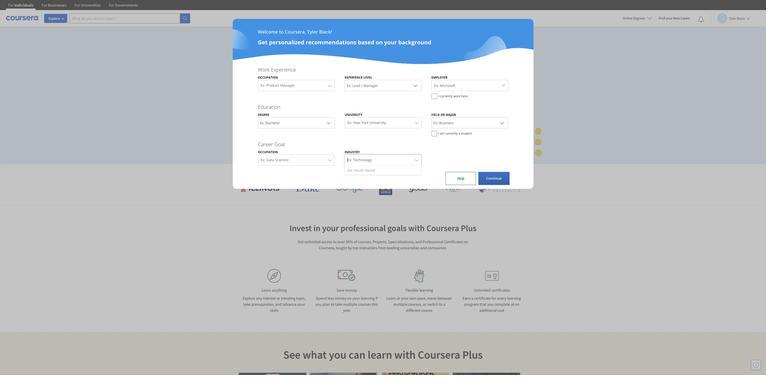 Task type: vqa. For each thing, say whether or not it's contained in the screenshot.
Coursera, within the OnboardingModal DIALOG
yes



Task type: locate. For each thing, give the bounding box(es) containing it.
interest
[[263, 296, 276, 301]]

0 horizontal spatial take
[[244, 302, 251, 307]]

0 vertical spatial get
[[258, 38, 268, 46]]

currently right am
[[446, 131, 458, 136]]

to up personalized
[[279, 29, 284, 35]]

to inside unlimited access to 7,000+ world-class courses, hands-on projects, and job-ready certificate programs—all included in your subscription
[[282, 70, 287, 77]]

to up ready
[[282, 70, 287, 77]]

1 horizontal spatial leading
[[387, 245, 400, 250]]

universities down 'specializations,'
[[401, 245, 420, 250]]

you inside spend less money on your learning if you plan to take multiple courses this year
[[316, 302, 322, 307]]

plus
[[473, 168, 484, 176], [461, 223, 477, 234], [463, 348, 483, 362]]

a right earn
[[472, 296, 474, 301]]

coursera for invest in your professional goals with coursera plus
[[427, 223, 460, 234]]

save money image
[[338, 270, 356, 282]]

1 horizontal spatial unlimited
[[474, 288, 491, 293]]

chevron down image inside work experience element
[[413, 82, 419, 89]]

you left can
[[329, 348, 347, 362]]

learning inside earn a certificate for every learning program that you complete at no additional cost
[[508, 296, 522, 301]]

1 horizontal spatial experience
[[345, 75, 363, 80]]

access left over
[[322, 239, 333, 244]]

1 multiple from the left
[[344, 302, 358, 307]]

occupation for career
[[258, 150, 278, 154]]

python for everybody. university of michigan. specialization (5 courses) element
[[310, 373, 378, 375]]

unlimited up that
[[474, 288, 491, 293]]

unlimited up projects,
[[237, 70, 262, 77]]

specializations,
[[389, 239, 415, 244]]

1 vertical spatial plus
[[461, 223, 477, 234]]

education element
[[253, 104, 514, 139]]

1 occupation field from the top
[[258, 80, 335, 91]]

money down save
[[335, 296, 347, 301]]

johns hopkins university image
[[478, 184, 526, 193]]

technology
[[353, 158, 372, 162]]

get inside get unlimited access to over 90% of courses, projects, specializations, and professional certificates on coursera, taught by top instructors from leading universities and companies.
[[298, 239, 304, 244]]

experience left level
[[345, 75, 363, 80]]

2 vertical spatial a
[[444, 302, 446, 307]]

to down between
[[440, 302, 443, 307]]

earn a certificate for every learning program that you complete at no additional cost
[[463, 296, 522, 313]]

money inside spend less money on your learning if you plan to take multiple courses this year
[[335, 296, 347, 301]]

learning up courses
[[361, 296, 375, 301]]

i for work experience
[[439, 94, 440, 98]]

or right field
[[441, 113, 445, 117]]

2 take from the left
[[335, 302, 343, 307]]

on down save money
[[348, 296, 352, 301]]

coursera, left taught
[[319, 245, 335, 250]]

1 horizontal spatial universities
[[401, 245, 420, 250]]

with right companies
[[432, 168, 444, 176]]

field
[[432, 113, 440, 117]]

with up the structured query language (sql). university of colorado boulder. course element
[[395, 348, 416, 362]]

program
[[465, 302, 479, 307]]

degree
[[258, 113, 270, 117]]

1 vertical spatial universities
[[401, 245, 420, 250]]

your down projects,
[[237, 87, 249, 95]]

learning up no
[[508, 296, 522, 301]]

universities down "technology"
[[353, 168, 385, 176]]

to inside learn at your own pace, move between multiple courses, or switch to a different course
[[440, 302, 443, 307]]

at left own at the right bottom
[[397, 296, 401, 301]]

get unlimited access to over 90% of courses, projects, specializations, and professional certificates on coursera, taught by top instructors from leading universities and companies.
[[298, 239, 469, 250]]

certificate inside unlimited access to 7,000+ world-class courses, hands-on projects, and job-ready certificate programs—all included in your subscription
[[298, 79, 324, 86]]

career inside onboardingmodal dialog
[[258, 141, 273, 148]]

ex: for ex: data scientist
[[261, 158, 266, 162]]

your inside learn at your own pace, move between multiple courses, or switch to a different course
[[401, 296, 409, 301]]

plus for see what you can learn with coursera plus
[[463, 348, 483, 362]]

occupation down work
[[258, 75, 278, 80]]

0 vertical spatial career
[[681, 16, 691, 20]]

you up additional
[[488, 302, 494, 307]]

1 vertical spatial currently
[[446, 131, 458, 136]]

0 vertical spatial coursera,
[[285, 29, 306, 35]]

1 occupation from the top
[[258, 75, 278, 80]]

0 vertical spatial occupation
[[258, 75, 278, 80]]

for left governments
[[109, 3, 114, 8]]

by
[[348, 245, 352, 250]]

0 horizontal spatial career
[[258, 141, 273, 148]]

multiple
[[344, 302, 358, 307], [394, 302, 408, 307]]

a
[[459, 131, 461, 136], [472, 296, 474, 301], [444, 302, 446, 307]]

0 horizontal spatial new
[[353, 120, 361, 125]]

0 vertical spatial universities
[[353, 168, 385, 176]]

or
[[441, 113, 445, 117], [237, 135, 242, 140], [277, 296, 280, 301], [423, 302, 427, 307]]

learn anything
[[262, 288, 287, 293]]

0 vertical spatial occupation field
[[258, 80, 335, 91]]

0 vertical spatial university
[[345, 113, 363, 117]]

university right york
[[370, 120, 387, 125]]

unlimited inside unlimited access to 7,000+ world-class courses, hands-on projects, and job-ready certificate programs—all included in your subscription
[[237, 70, 262, 77]]

ex: inside education element
[[348, 120, 353, 125]]

Occupation field
[[258, 80, 335, 91], [258, 155, 335, 166]]

complete
[[495, 302, 511, 307]]

plus left 'continue'
[[473, 168, 484, 176]]

2 vertical spatial plus
[[463, 348, 483, 362]]

1 vertical spatial at
[[511, 302, 515, 307]]

ex: product manager
[[261, 83, 295, 88]]

you down spend
[[316, 302, 322, 307]]

1 horizontal spatial multiple
[[394, 302, 408, 307]]

2 horizontal spatial you
[[488, 302, 494, 307]]

anything
[[272, 288, 287, 293]]

on inside dialog
[[376, 38, 383, 46]]

0 horizontal spatial get
[[258, 38, 268, 46]]

1 vertical spatial courses,
[[358, 239, 372, 244]]

at left no
[[511, 302, 515, 307]]

over
[[338, 239, 345, 244]]

courses, inside unlimited access to 7,000+ world-class courses, hands-on projects, and job-ready certificate programs—all included in your subscription
[[338, 70, 359, 77]]

learning inside spend less money on your learning if you plan to take multiple courses this year
[[361, 296, 375, 301]]

your down topic,
[[298, 302, 305, 307]]

1 horizontal spatial access
[[322, 239, 333, 244]]

0 horizontal spatial certificate
[[298, 79, 324, 86]]

1 vertical spatial leading
[[387, 245, 400, 250]]

ex: down employer
[[435, 83, 439, 88]]

for for businesses
[[42, 3, 47, 8]]

product
[[267, 83, 280, 88]]

0 vertical spatial new
[[674, 16, 681, 20]]

leading
[[331, 168, 352, 176], [387, 245, 400, 250]]

0 vertical spatial at
[[397, 296, 401, 301]]

recommendations
[[306, 38, 357, 46]]

1 horizontal spatial learn
[[387, 296, 396, 301]]

certificate up that
[[475, 296, 491, 301]]

on right certificates
[[464, 239, 469, 244]]

occupation inside work experience element
[[258, 75, 278, 80]]

trial
[[274, 124, 282, 129]]

flexible learning
[[406, 288, 434, 293]]

$59 /month, cancel anytime
[[237, 112, 285, 117]]

0 vertical spatial learn
[[262, 288, 271, 293]]

in right included
[[387, 79, 392, 86]]

4 for from the left
[[109, 3, 114, 8]]

here
[[462, 94, 468, 98]]

with for learn
[[395, 348, 416, 362]]

career left show notifications image
[[681, 16, 691, 20]]

1 vertical spatial occupation field
[[258, 155, 335, 166]]

for for governments
[[109, 3, 114, 8]]

0 vertical spatial access
[[264, 70, 281, 77]]

for left universities
[[75, 3, 80, 8]]

companies
[[399, 168, 430, 176]]

in up unlimited
[[314, 223, 321, 234]]

to left over
[[334, 239, 337, 244]]

to
[[279, 29, 284, 35], [282, 70, 287, 77], [334, 239, 337, 244], [331, 302, 335, 307], [440, 302, 443, 307]]

coursera
[[445, 168, 471, 176], [427, 223, 460, 234], [418, 348, 461, 362]]

learn right "if"
[[387, 296, 396, 301]]

currently inside education element
[[446, 131, 458, 136]]

0 vertical spatial currently
[[440, 94, 453, 98]]

get inside onboardingmodal dialog
[[258, 38, 268, 46]]

chevron down image for experience level
[[413, 82, 419, 89]]

in inside unlimited access to 7,000+ world-class courses, hands-on projects, and job-ready certificate programs—all included in your subscription
[[387, 79, 392, 86]]

day
[[258, 124, 265, 129]]

2 occupation field from the top
[[258, 155, 335, 166]]

occupation inside career goal element
[[258, 150, 278, 154]]

career left goal
[[258, 141, 273, 148]]

2 for from the left
[[42, 3, 47, 8]]

less
[[328, 296, 334, 301]]

every
[[498, 296, 507, 301]]

your left 'background'
[[385, 38, 397, 46]]

1 vertical spatial i
[[439, 131, 440, 136]]

plus up the introduction to programming with python and java. university of pennsylvania. specialization (4 courses) element
[[463, 348, 483, 362]]

a inside education element
[[459, 131, 461, 136]]

help center image
[[754, 362, 760, 368]]

1 horizontal spatial take
[[335, 302, 343, 307]]

take inside 'explore any interest or trending topic, take prerequisites, and advance your skills'
[[244, 302, 251, 307]]

i right by checking this box, i am confirming that the employer listed above is my current employer. option
[[439, 94, 440, 98]]

1 vertical spatial chevron down image
[[326, 120, 332, 126]]

0 horizontal spatial experience
[[271, 66, 296, 73]]

ex: left york
[[348, 120, 353, 125]]

ex: technology
[[348, 158, 372, 162]]

start
[[245, 124, 254, 129]]

7-
[[255, 124, 258, 129]]

1 for from the left
[[8, 3, 14, 8]]

your inside spend less money on your learning if you plan to take multiple courses this year
[[353, 296, 360, 301]]

your up courses
[[353, 296, 360, 301]]

take down explore
[[244, 302, 251, 307]]

on up included
[[379, 70, 385, 77]]

new left york
[[353, 120, 361, 125]]

found
[[366, 168, 375, 173]]

experience up ready
[[271, 66, 296, 73]]

a inside earn a certificate for every learning program that you complete at no additional cost
[[472, 296, 474, 301]]

0 vertical spatial in
[[387, 79, 392, 86]]

flexible learning image
[[411, 269, 428, 283]]

0 horizontal spatial at
[[397, 296, 401, 301]]

0 horizontal spatial learning
[[361, 296, 375, 301]]

start 7-day free trial button
[[237, 120, 290, 132]]

for for universities
[[75, 3, 80, 8]]

at
[[397, 296, 401, 301], [511, 302, 515, 307]]

banner navigation
[[4, 0, 142, 14]]

coursera,
[[285, 29, 306, 35], [319, 245, 335, 250]]

certificates
[[492, 288, 510, 293]]

leading down 'specializations,'
[[387, 245, 400, 250]]

with right goals
[[409, 223, 425, 234]]

for governments
[[109, 3, 138, 8]]

courses, up different
[[409, 302, 423, 307]]

or up course
[[423, 302, 427, 307]]

get left unlimited
[[298, 239, 304, 244]]

occupation up data
[[258, 150, 278, 154]]

1 i from the top
[[439, 94, 440, 98]]

your inside onboardingmodal dialog
[[385, 38, 397, 46]]

access inside unlimited access to 7,000+ world-class courses, hands-on projects, and job-ready certificate programs—all included in your subscription
[[264, 70, 281, 77]]

your
[[667, 16, 673, 20], [385, 38, 397, 46], [237, 87, 249, 95], [322, 223, 339, 234], [353, 296, 360, 301], [401, 296, 409, 301], [298, 302, 305, 307]]

or button
[[237, 135, 322, 141]]

field or major
[[432, 113, 457, 117]]

occupation field inside career goal element
[[258, 155, 335, 166]]

a inside learn at your own pace, move between multiple courses, or switch to a different course
[[444, 302, 446, 307]]

sas image
[[409, 184, 428, 192]]

leading left results
[[331, 168, 352, 176]]

0 vertical spatial experience
[[271, 66, 296, 73]]

learning up "pace,"
[[420, 288, 434, 293]]

based
[[358, 38, 375, 46]]

leading inside get unlimited access to over 90% of courses, projects, specializations, and professional certificates on coursera, taught by top instructors from leading universities and companies.
[[387, 245, 400, 250]]

0 horizontal spatial coursera,
[[285, 29, 306, 35]]

1 take from the left
[[244, 302, 251, 307]]

get for get unlimited access to over 90% of courses, projects, specializations, and professional certificates on coursera, taught by top instructors from leading universities and companies.
[[298, 239, 304, 244]]

own
[[410, 296, 417, 301]]

courses,
[[338, 70, 359, 77], [358, 239, 372, 244], [409, 302, 423, 307]]

1 horizontal spatial get
[[298, 239, 304, 244]]

0 vertical spatial certificate
[[298, 79, 324, 86]]

multiple up different
[[394, 302, 408, 307]]

1 vertical spatial certificate
[[475, 296, 491, 301]]

2 occupation from the top
[[258, 150, 278, 154]]

0 vertical spatial chevron down image
[[413, 82, 419, 89]]

I currently work here checkbox
[[432, 94, 437, 99]]

1 vertical spatial money
[[335, 296, 347, 301]]

1 horizontal spatial you
[[329, 348, 347, 362]]

occupation field down 7,000+
[[258, 80, 335, 91]]

learn inside learn at your own pace, move between multiple courses, or switch to a different course
[[387, 296, 396, 301]]

2 multiple from the left
[[394, 302, 408, 307]]

0 vertical spatial i
[[439, 94, 440, 98]]

1 vertical spatial get
[[298, 239, 304, 244]]

occupation field for career goal
[[258, 155, 335, 166]]

2 i from the top
[[439, 131, 440, 136]]

1 horizontal spatial new
[[674, 16, 681, 20]]

1 vertical spatial new
[[353, 120, 361, 125]]

new inside education element
[[353, 120, 361, 125]]

chevron down image for degree
[[326, 120, 332, 126]]

goals
[[388, 223, 407, 234]]

2 horizontal spatial learning
[[508, 296, 522, 301]]

or inside learn at your own pace, move between multiple courses, or switch to a different course
[[423, 302, 427, 307]]

your right find
[[667, 16, 673, 20]]

1 vertical spatial coursera
[[427, 223, 460, 234]]

plus up certificates
[[461, 223, 477, 234]]

student
[[462, 131, 472, 136]]

1 horizontal spatial in
[[387, 79, 392, 86]]

to right plan
[[331, 302, 335, 307]]

on right based
[[376, 38, 383, 46]]

certificate down world-
[[298, 79, 324, 86]]

0 horizontal spatial unlimited
[[237, 70, 262, 77]]

0 horizontal spatial chevron down image
[[326, 120, 332, 126]]

see
[[284, 348, 301, 362]]

0 vertical spatial unlimited
[[237, 70, 262, 77]]

1 horizontal spatial at
[[511, 302, 515, 307]]

chevron down image
[[500, 120, 506, 126]]

switch
[[428, 302, 439, 307]]

get down welcome
[[258, 38, 268, 46]]

experience
[[271, 66, 296, 73], [345, 75, 363, 80]]

learn anything image
[[268, 269, 281, 283]]

Industry field
[[345, 155, 422, 166]]

welcome to coursera, tyler black!
[[258, 29, 332, 35]]

1 horizontal spatial certificate
[[475, 296, 491, 301]]

90%
[[346, 239, 353, 244]]

1 vertical spatial university
[[370, 120, 387, 125]]

2 horizontal spatial a
[[472, 296, 474, 301]]

courses, up programs—all at the top of page
[[338, 70, 359, 77]]

occupation field inside work experience element
[[258, 80, 335, 91]]

ex: left product
[[261, 83, 266, 88]]

learning
[[420, 288, 434, 293], [361, 296, 375, 301], [508, 296, 522, 301]]

0 horizontal spatial in
[[314, 223, 321, 234]]

i left am
[[439, 131, 440, 136]]

a down between
[[444, 302, 446, 307]]

or inside education element
[[441, 113, 445, 117]]

1 vertical spatial experience
[[345, 75, 363, 80]]

earn
[[463, 296, 471, 301]]

0 horizontal spatial you
[[316, 302, 322, 307]]

flexible
[[406, 288, 419, 293]]

money right save
[[346, 288, 357, 293]]

industry
[[345, 150, 360, 154]]

ex: left data
[[261, 158, 266, 162]]

0 vertical spatial a
[[459, 131, 461, 136]]

included
[[363, 79, 385, 86]]

0 vertical spatial coursera
[[445, 168, 471, 176]]

tyler
[[307, 29, 318, 35]]

ex: microsoft
[[435, 83, 456, 88]]

multiple up year in the bottom of the page
[[344, 302, 358, 307]]

and up "skills"
[[276, 302, 282, 307]]

1 horizontal spatial chevron down image
[[413, 82, 419, 89]]

0 horizontal spatial learn
[[262, 288, 271, 293]]

coursera, up personalized
[[285, 29, 306, 35]]

scientist
[[275, 158, 289, 162]]

and up subscription at top
[[261, 79, 271, 86]]

learn up interest
[[262, 288, 271, 293]]

learning for earn a certificate for every learning program that you complete at no additional cost
[[508, 296, 522, 301]]

multiple inside spend less money on your learning if you plan to take multiple courses this year
[[344, 302, 358, 307]]

your left own at the right bottom
[[401, 296, 409, 301]]

unlimited certificates image
[[486, 271, 499, 281]]

3 for from the left
[[75, 3, 80, 8]]

1 vertical spatial access
[[322, 239, 333, 244]]

coursera, inside onboardingmodal dialog
[[285, 29, 306, 35]]

for for individuals
[[8, 3, 14, 8]]

and
[[261, 79, 271, 86], [387, 168, 398, 176], [416, 239, 422, 244], [421, 245, 427, 250], [276, 302, 282, 307]]

0 vertical spatial leading
[[331, 168, 352, 176]]

work experience element
[[253, 66, 514, 102]]

1 vertical spatial occupation
[[258, 150, 278, 154]]

your inside 'explore any interest or trending topic, take prerequisites, and advance your skills'
[[298, 302, 305, 307]]

0 horizontal spatial access
[[264, 70, 281, 77]]

0 vertical spatial courses,
[[338, 70, 359, 77]]

courses, inside learn at your own pace, move between multiple courses, or switch to a different course
[[409, 302, 423, 307]]

unlimited
[[237, 70, 262, 77], [474, 288, 491, 293]]

ex: down industry
[[348, 158, 353, 162]]

what
[[303, 348, 327, 362]]

0 horizontal spatial multiple
[[344, 302, 358, 307]]

courses, up instructors
[[358, 239, 372, 244]]

1 vertical spatial coursera,
[[319, 245, 335, 250]]

unlimited
[[305, 239, 321, 244]]

find
[[659, 16, 666, 20]]

2 vertical spatial courses,
[[409, 302, 423, 307]]

0 horizontal spatial university
[[345, 113, 363, 117]]

0 horizontal spatial universities
[[353, 168, 385, 176]]

leading universities and companies with coursera plus
[[329, 168, 484, 176]]

businesses
[[48, 3, 67, 8]]

0 horizontal spatial a
[[444, 302, 446, 307]]

1 vertical spatial career
[[258, 141, 273, 148]]

occupation field down goal
[[258, 155, 335, 166]]

1 vertical spatial unlimited
[[474, 288, 491, 293]]

coursera plus image
[[237, 46, 314, 54]]

new right find
[[674, 16, 681, 20]]

between
[[438, 296, 453, 301]]

or down $59 at the left top of page
[[237, 135, 242, 140]]

any
[[256, 296, 262, 301]]

personalized
[[269, 38, 305, 46]]

york
[[362, 120, 369, 125]]

for left businesses
[[42, 3, 47, 8]]

1 horizontal spatial a
[[459, 131, 461, 136]]

2 vertical spatial coursera
[[418, 348, 461, 362]]

introduction to programming with python and java. university of pennsylvania. specialization (4 courses) element
[[453, 373, 521, 375]]

pace,
[[418, 296, 427, 301]]

currently left the work at the right top of the page
[[440, 94, 453, 98]]

i
[[439, 94, 440, 98], [439, 131, 440, 136]]

get for get personalized recommendations based on your background
[[258, 38, 268, 46]]

access up the job-
[[264, 70, 281, 77]]

skip
[[458, 176, 465, 181]]

chevron down image
[[413, 82, 419, 89], [326, 120, 332, 126]]

1 horizontal spatial coursera,
[[319, 245, 335, 250]]

continue button
[[479, 172, 510, 185]]

for left individuals on the top left of page
[[8, 3, 14, 8]]

university of illinois at urbana-champaign image
[[241, 184, 280, 192]]

1 vertical spatial with
[[409, 223, 425, 234]]

1 vertical spatial a
[[472, 296, 474, 301]]

work
[[258, 66, 270, 73]]

1 vertical spatial in
[[314, 223, 321, 234]]

prerequisites,
[[252, 302, 275, 307]]

None search field
[[69, 13, 190, 23]]

2 vertical spatial with
[[395, 348, 416, 362]]

plan
[[323, 302, 330, 307]]

or down 'anything'
[[277, 296, 280, 301]]

0 vertical spatial money
[[346, 288, 357, 293]]

university up york
[[345, 113, 363, 117]]

a left "student"
[[459, 131, 461, 136]]

1 vertical spatial learn
[[387, 296, 396, 301]]

chevron down image inside education element
[[326, 120, 332, 126]]

career
[[681, 16, 691, 20], [258, 141, 273, 148]]

take right plan
[[335, 302, 343, 307]]

goal
[[275, 141, 285, 148]]



Task type: describe. For each thing, give the bounding box(es) containing it.
for individuals
[[8, 3, 34, 8]]

for universities
[[75, 3, 101, 8]]

find your new career link
[[657, 15, 693, 21]]

that
[[480, 302, 487, 307]]

course
[[422, 308, 433, 313]]

learn for learn anything
[[262, 288, 271, 293]]

currently inside work experience element
[[440, 94, 453, 98]]

on inside spend less money on your learning if you plan to take multiple courses this year
[[348, 296, 352, 301]]

courses
[[359, 302, 371, 307]]

free
[[265, 124, 273, 129]]

see what you can learn with coursera plus
[[284, 348, 483, 362]]

continue
[[487, 176, 502, 181]]

get personalized recommendations based on your background
[[258, 38, 432, 46]]

ex: for ex: product manager
[[261, 83, 266, 88]]

certificate inside earn a certificate for every learning program that you complete at no additional cost
[[475, 296, 491, 301]]

anytime
[[271, 112, 285, 117]]

invest in your professional goals with coursera plus
[[290, 223, 477, 234]]

onboardingmodal dialog
[[0, 0, 767, 375]]

employer
[[432, 75, 448, 80]]

hands-
[[361, 70, 379, 77]]

University field
[[345, 117, 422, 128]]

show notifications image
[[699, 16, 705, 22]]

to inside spend less money on your learning if you plan to take multiple courses this year
[[331, 302, 335, 307]]

background
[[399, 38, 432, 46]]

0 horizontal spatial leading
[[331, 168, 352, 176]]

/month,
[[243, 112, 258, 117]]

at inside learn at your own pace, move between multiple courses, or switch to a different course
[[397, 296, 401, 301]]

university of michigan image
[[379, 181, 393, 195]]

and down industry field
[[387, 168, 398, 176]]

occupation for work
[[258, 75, 278, 80]]

to inside onboardingmodal dialog
[[279, 29, 284, 35]]

or inside 'explore any interest or trending topic, take prerequisites, and advance your skills'
[[277, 296, 280, 301]]

Industry text field
[[348, 156, 413, 165]]

no
[[348, 168, 353, 173]]

1 horizontal spatial learning
[[420, 288, 434, 293]]

your inside unlimited access to 7,000+ world-class courses, hands-on projects, and job-ready certificate programs—all included in your subscription
[[237, 87, 249, 95]]

and down professional
[[421, 245, 427, 250]]

results
[[353, 168, 365, 173]]

or inside button
[[237, 135, 242, 140]]

additional
[[480, 308, 497, 313]]

ex: for ex: technology
[[348, 158, 353, 162]]

projects,
[[373, 239, 388, 244]]

with for goals
[[409, 223, 425, 234]]

can
[[349, 348, 366, 362]]

google image
[[336, 184, 363, 193]]

ready
[[282, 79, 297, 86]]

and inside 'explore any interest or trending topic, take prerequisites, and advance your skills'
[[276, 302, 282, 307]]

black!
[[319, 29, 332, 35]]

programs—all
[[325, 79, 362, 86]]

different
[[407, 308, 421, 313]]

individuals
[[14, 3, 34, 8]]

i am currently a student
[[439, 131, 472, 136]]

data
[[267, 158, 274, 162]]

7,000+
[[289, 70, 306, 77]]

learning for spend less money on your learning if you plan to take multiple courses this year
[[361, 296, 375, 301]]

invest
[[290, 223, 312, 234]]

move
[[428, 296, 437, 301]]

explore any interest or trending topic, take prerequisites, and advance your skills
[[243, 296, 306, 313]]

0 vertical spatial plus
[[473, 168, 484, 176]]

major
[[446, 113, 457, 117]]

coursera for see what you can learn with coursera plus
[[418, 348, 461, 362]]

ex: new york university
[[348, 120, 387, 125]]

courses, inside get unlimited access to over 90% of courses, projects, specializations, and professional certificates on coursera, taught by top instructors from leading universities and companies.
[[358, 239, 372, 244]]

to inside get unlimited access to over 90% of courses, projects, specializations, and professional certificates on coursera, taught by top instructors from leading universities and companies.
[[334, 239, 337, 244]]

1 horizontal spatial career
[[681, 16, 691, 20]]

i for education
[[439, 131, 440, 136]]

and inside unlimited access to 7,000+ world-class courses, hands-on projects, and job-ready certificate programs—all included in your subscription
[[261, 79, 271, 86]]

universities
[[81, 3, 101, 8]]

job-
[[272, 79, 282, 86]]

of
[[354, 239, 358, 244]]

microsoft
[[440, 83, 456, 88]]

save money
[[337, 288, 357, 293]]

work
[[454, 94, 461, 98]]

taught
[[336, 245, 347, 250]]

trending
[[281, 296, 296, 301]]

0 vertical spatial with
[[432, 168, 444, 176]]

welcome
[[258, 29, 278, 35]]

take inside spend less money on your learning if you plan to take multiple courses this year
[[335, 302, 343, 307]]

ex: for ex: microsoft
[[435, 83, 439, 88]]

the structured query language (sql). university of colorado boulder. course element
[[382, 373, 449, 375]]

projects,
[[237, 79, 259, 86]]

hec paris image
[[444, 183, 462, 193]]

learn for learn at your own pace, move between multiple courses, or switch to a different course
[[387, 296, 396, 301]]

occupation field for work experience
[[258, 80, 335, 91]]

I am currently a student checkbox
[[432, 131, 437, 136]]

class
[[324, 70, 336, 77]]

plus for invest in your professional goals with coursera plus
[[461, 223, 477, 234]]

ex: data scientist
[[261, 158, 289, 162]]

companies.
[[428, 245, 448, 250]]

manager
[[280, 83, 295, 88]]

coursera image
[[6, 14, 38, 22]]

from
[[379, 245, 387, 250]]

duke university image
[[296, 184, 320, 192]]

1 horizontal spatial university
[[370, 120, 387, 125]]

leading teams: developing as a leader. university of illinois at urbana-champaign. course element
[[239, 373, 307, 375]]

top
[[353, 245, 359, 250]]

ex: for ex: new york university
[[348, 120, 353, 125]]

learn
[[368, 348, 393, 362]]

cost
[[498, 308, 505, 313]]

and left professional
[[416, 239, 422, 244]]

on inside unlimited access to 7,000+ world-class courses, hands-on projects, and job-ready certificate programs—all included in your subscription
[[379, 70, 385, 77]]

multiple inside learn at your own pace, move between multiple courses, or switch to a different course
[[394, 302, 408, 307]]

no
[[516, 302, 520, 307]]

world-
[[308, 70, 324, 77]]

coursera, inside get unlimited access to over 90% of courses, projects, specializations, and professional certificates on coursera, taught by top instructors from leading universities and companies.
[[319, 245, 335, 250]]

career goal element
[[253, 141, 514, 175]]

no results found
[[348, 168, 375, 173]]

professional
[[423, 239, 444, 244]]

if
[[376, 296, 378, 301]]

on inside get unlimited access to over 90% of courses, projects, specializations, and professional certificates on coursera, taught by top instructors from leading universities and companies.
[[464, 239, 469, 244]]

advance
[[283, 302, 297, 307]]

career goal
[[258, 141, 285, 148]]

access inside get unlimited access to over 90% of courses, projects, specializations, and professional certificates on coursera, taught by top instructors from leading universities and companies.
[[322, 239, 333, 244]]

explore
[[243, 296, 256, 301]]

your up over
[[322, 223, 339, 234]]

work experience
[[258, 66, 296, 73]]

start 7-day free trial
[[245, 124, 282, 129]]

topic,
[[297, 296, 306, 301]]

you inside earn a certificate for every learning program that you complete at no additional cost
[[488, 302, 494, 307]]

at inside earn a certificate for every learning program that you complete at no additional cost
[[511, 302, 515, 307]]

save
[[337, 288, 345, 293]]

universities inside get unlimited access to over 90% of courses, projects, specializations, and professional certificates on coursera, taught by top instructors from leading universities and companies.
[[401, 245, 420, 250]]

spend less money on your learning if you plan to take multiple courses this year
[[316, 296, 378, 313]]

subscription
[[250, 87, 282, 95]]

find your new career
[[659, 16, 691, 20]]

unlimited certificates
[[474, 288, 510, 293]]

unlimited for unlimited certificates
[[474, 288, 491, 293]]

unlimited for unlimited access to 7,000+ world-class courses, hands-on projects, and job-ready certificate programs—all included in your subscription
[[237, 70, 262, 77]]

this
[[372, 302, 378, 307]]



